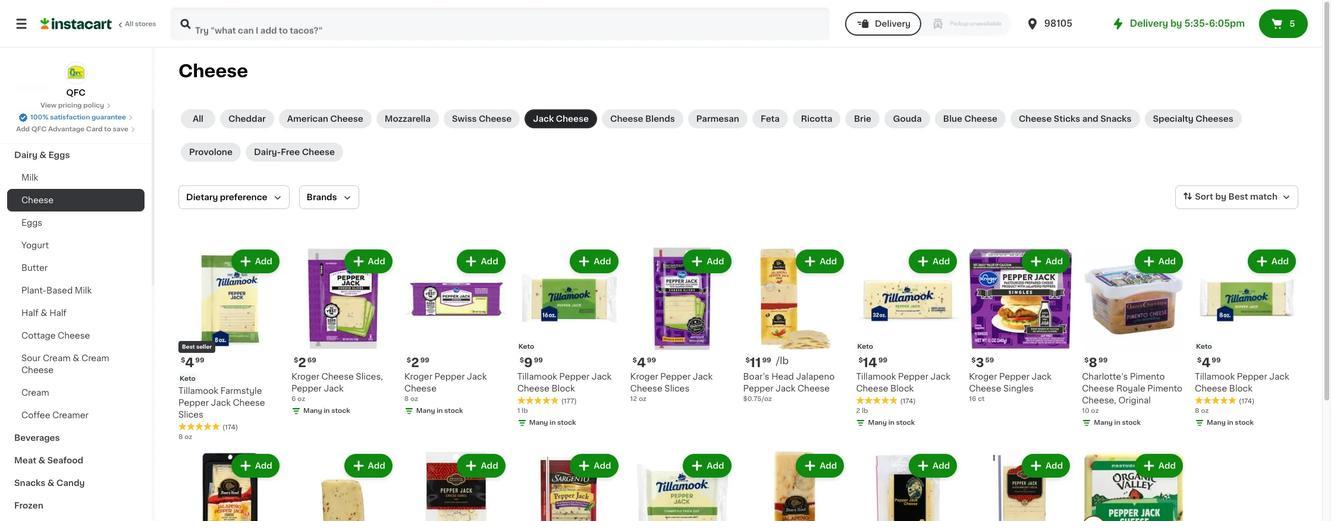 Task type: locate. For each thing, give the bounding box(es) containing it.
3 block from the left
[[1230, 385, 1253, 393]]

half down plant-
[[21, 309, 39, 318]]

by left 5:35-
[[1171, 19, 1183, 28]]

1 vertical spatial all
[[193, 115, 204, 123]]

0 horizontal spatial all
[[125, 21, 133, 27]]

1 kroger from the left
[[404, 373, 433, 381]]

dietary preference
[[186, 193, 267, 202]]

specialty
[[1153, 115, 1194, 123]]

add qfc advantage card to save
[[16, 126, 128, 133]]

1 horizontal spatial best
[[1229, 193, 1249, 201]]

1 horizontal spatial snacks
[[1101, 115, 1132, 123]]

8 99 from the left
[[1212, 358, 1221, 364]]

policy
[[83, 102, 104, 109]]

$ inside $ 2 99
[[407, 358, 411, 364]]

instacart logo image
[[40, 17, 112, 31]]

oz inside charlotte's pimento cheese royale pimento cheese, original 10 oz
[[1091, 408, 1099, 415]]

1 vertical spatial milk
[[75, 287, 92, 295]]

2 up kroger pepper jack cheese 8 oz
[[411, 357, 419, 369]]

1 horizontal spatial half
[[49, 309, 67, 318]]

delivery for delivery by 5:35-6:05pm
[[1130, 19, 1169, 28]]

7 99 from the left
[[1099, 358, 1108, 364]]

1 vertical spatial slices
[[178, 411, 203, 419]]

pepper inside kroger pepper jack cheese singles 16 ct
[[1000, 373, 1030, 381]]

snacks & candy link
[[7, 472, 145, 495]]

2 tillamook pepper jack cheese block from the left
[[856, 373, 951, 393]]

sour
[[21, 355, 41, 363]]

pimento
[[1130, 373, 1165, 381], [1148, 385, 1183, 393]]

best seller
[[182, 344, 212, 350]]

4 for kroger pepper jack cheese slices
[[637, 357, 646, 369]]

meat & seafood
[[14, 457, 83, 465]]

tillamook for 14
[[856, 373, 896, 381]]

stock
[[444, 408, 463, 415], [331, 408, 350, 415], [557, 420, 576, 427], [896, 420, 915, 427], [1122, 420, 1141, 427], [1235, 420, 1254, 427]]

block for 14
[[891, 385, 914, 393]]

1 vertical spatial best
[[182, 344, 195, 350]]

0 horizontal spatial 2
[[298, 357, 306, 369]]

4 $ from the left
[[972, 358, 976, 364]]

kroger pepper jack cheese 8 oz
[[404, 373, 487, 403]]

1 horizontal spatial slices
[[665, 385, 690, 393]]

delivery inside delivery by 5:35-6:05pm 'link'
[[1130, 19, 1169, 28]]

1 horizontal spatial eggs
[[48, 151, 70, 159]]

1 horizontal spatial (174)
[[900, 399, 916, 405]]

ct
[[978, 396, 985, 403]]

eggs
[[48, 151, 70, 159], [21, 219, 42, 227]]

kroger inside kroger cheese slices, pepper jack 6 oz
[[291, 373, 320, 381]]

cheese inside the sour cream & cream cheese
[[21, 366, 54, 375]]

cottage cheese link
[[7, 325, 145, 347]]

1 $ from the left
[[181, 358, 185, 364]]

tillamook
[[517, 373, 557, 381], [856, 373, 896, 381], [1195, 373, 1235, 381], [178, 387, 218, 396]]

original
[[1119, 397, 1151, 405]]

3 tillamook pepper jack cheese block from the left
[[1195, 373, 1290, 393]]

None search field
[[170, 7, 830, 40]]

feta link
[[753, 109, 788, 129]]

kroger for singles
[[969, 373, 997, 381]]

2 horizontal spatial 4
[[1202, 357, 1211, 369]]

1 horizontal spatial 2
[[411, 357, 419, 369]]

product group containing 14
[[856, 248, 960, 431]]

6 99 from the left
[[879, 358, 888, 364]]

milk right based
[[75, 287, 92, 295]]

99 inside $ 2 99
[[420, 358, 430, 364]]

cheese blends link
[[602, 109, 683, 129]]

1 horizontal spatial $ 4 99
[[633, 357, 656, 369]]

qfc down 100%
[[31, 126, 47, 133]]

1 half from the left
[[21, 309, 39, 318]]

by right sort
[[1216, 193, 1227, 201]]

6 $ from the left
[[520, 358, 524, 364]]

10 $ from the left
[[1198, 358, 1202, 364]]

14
[[863, 357, 878, 369]]

8
[[1089, 357, 1098, 369], [404, 396, 409, 403], [1195, 408, 1200, 415], [178, 434, 183, 441]]

3 $ from the left
[[746, 358, 750, 364]]

beverages link
[[7, 427, 145, 450]]

0 horizontal spatial by
[[1171, 19, 1183, 28]]

2 down '$ 14 99'
[[856, 408, 860, 415]]

meat & seafood link
[[7, 450, 145, 472]]

block for 4
[[1230, 385, 1253, 393]]

by for delivery
[[1171, 19, 1183, 28]]

2 4 from the left
[[637, 357, 646, 369]]

$ 4 99 for kroger pepper jack cheese slices
[[633, 357, 656, 369]]

1 lb
[[517, 408, 528, 415]]

0 horizontal spatial 8 oz
[[178, 434, 192, 441]]

best inside field
[[1229, 193, 1249, 201]]

american
[[287, 115, 328, 123]]

& right meat at the left of page
[[38, 457, 45, 465]]

1 horizontal spatial qfc
[[66, 89, 86, 97]]

brie
[[854, 115, 872, 123]]

jack cheese
[[533, 115, 589, 123]]

provolone link
[[181, 143, 241, 162]]

delivery for delivery
[[875, 20, 911, 28]]

2 kroger from the left
[[969, 373, 997, 381]]

& left candy
[[47, 480, 54, 488]]

boar's head jalapeno pepper jack cheese $0.75/oz
[[743, 373, 835, 403]]

2 horizontal spatial tillamook pepper jack cheese block
[[1195, 373, 1290, 393]]

lb down 14
[[862, 408, 868, 415]]

kroger down $ 2 69
[[291, 373, 320, 381]]

parmesan
[[697, 115, 740, 123]]

99 inside $ 8 99
[[1099, 358, 1108, 364]]

milk down dairy
[[21, 174, 38, 182]]

jack inside kroger cheese slices, pepper jack 6 oz
[[324, 385, 344, 393]]

1 horizontal spatial block
[[891, 385, 914, 393]]

99 inside $ 9 99
[[534, 358, 543, 364]]

& right dairy
[[39, 151, 46, 159]]

0 vertical spatial eggs
[[48, 151, 70, 159]]

product group containing 8
[[1082, 248, 1186, 431]]

1 horizontal spatial lb
[[862, 408, 868, 415]]

snacks up frozen
[[14, 480, 45, 488]]

(174) for 14
[[900, 399, 916, 405]]

1
[[517, 408, 520, 415]]

jack
[[533, 115, 554, 123], [467, 373, 487, 381], [1032, 373, 1052, 381], [592, 373, 612, 381], [693, 373, 713, 381], [931, 373, 951, 381], [1270, 373, 1290, 381], [776, 385, 796, 393], [324, 385, 344, 393], [211, 399, 231, 407]]

item badge image
[[1082, 517, 1106, 522]]

kroger cheese slices, pepper jack 6 oz
[[291, 373, 383, 403]]

2 horizontal spatial (174)
[[1239, 399, 1255, 405]]

jack inside tillamook farmstyle pepper jack cheese slices
[[211, 399, 231, 407]]

16
[[969, 396, 977, 403]]

1 vertical spatial eggs
[[21, 219, 42, 227]]

all left the stores on the left top of page
[[125, 21, 133, 27]]

0 vertical spatial 8 oz
[[1195, 408, 1209, 415]]

$ inside $ 11 99
[[746, 358, 750, 364]]

kroger
[[404, 373, 433, 381], [969, 373, 997, 381], [291, 373, 320, 381], [630, 373, 658, 381]]

0 horizontal spatial half
[[21, 309, 39, 318]]

lb right 1 on the left bottom
[[522, 408, 528, 415]]

1 horizontal spatial by
[[1216, 193, 1227, 201]]

best for best seller
[[182, 344, 195, 350]]

produce link
[[7, 121, 145, 144]]

3 $ 4 99 from the left
[[1198, 357, 1221, 369]]

0 horizontal spatial best
[[182, 344, 195, 350]]

1 vertical spatial qfc
[[31, 126, 47, 133]]

tillamook pepper jack cheese block for 14
[[856, 373, 951, 393]]

8 inside kroger pepper jack cheese 8 oz
[[404, 396, 409, 403]]

1 vertical spatial by
[[1216, 193, 1227, 201]]

qfc
[[66, 89, 86, 97], [31, 126, 47, 133]]

(174) for 4
[[1239, 399, 1255, 405]]

99 inside '$ 14 99'
[[879, 358, 888, 364]]

1 $ 4 99 from the left
[[181, 357, 204, 369]]

1 horizontal spatial all
[[193, 115, 204, 123]]

$ inside $ 8 99
[[1085, 358, 1089, 364]]

0 horizontal spatial lb
[[522, 408, 528, 415]]

kroger inside kroger pepper jack cheese 8 oz
[[404, 373, 433, 381]]

2 for kroger cheese slices, pepper jack
[[298, 357, 306, 369]]

sour cream & cream cheese
[[21, 355, 109, 375]]

kroger for slices
[[630, 373, 658, 381]]

4 for tillamook pepper jack cheese block
[[1202, 357, 1211, 369]]

preference
[[220, 193, 267, 202]]

kroger up 12
[[630, 373, 658, 381]]

block for 9
[[552, 385, 575, 393]]

(174) inside 'product' group
[[900, 399, 916, 405]]

slices
[[665, 385, 690, 393], [178, 411, 203, 419]]

delivery
[[1130, 19, 1169, 28], [875, 20, 911, 28]]

seafood
[[47, 457, 83, 465]]

pimento up the original
[[1148, 385, 1183, 393]]

cheese inside kroger cheese slices, pepper jack 6 oz
[[322, 373, 354, 381]]

& for candy
[[47, 480, 54, 488]]

2 block from the left
[[891, 385, 914, 393]]

0 vertical spatial snacks
[[1101, 115, 1132, 123]]

3
[[976, 357, 984, 369]]

thanksgiving link
[[7, 99, 145, 121]]

delivery inside delivery button
[[875, 20, 911, 28]]

$0.75/oz
[[743, 396, 772, 403]]

swiss cheese
[[452, 115, 512, 123]]

blue
[[943, 115, 963, 123]]

/lb
[[776, 356, 789, 366]]

5 $ from the left
[[294, 358, 298, 364]]

all stores link
[[40, 7, 157, 40]]

mozzarella link
[[376, 109, 439, 129]]

all up provolone
[[193, 115, 204, 123]]

kroger inside kroger pepper jack cheese slices 12 oz
[[630, 373, 658, 381]]

99 inside $ 11 99
[[762, 358, 771, 364]]

1 vertical spatial 8 oz
[[178, 434, 192, 441]]

coffee
[[21, 412, 50, 420]]

1 horizontal spatial 8 oz
[[1195, 408, 1209, 415]]

9 $ from the left
[[1085, 358, 1089, 364]]

by inside field
[[1216, 193, 1227, 201]]

oz inside kroger pepper jack cheese 8 oz
[[410, 396, 418, 403]]

kroger down $ 2 99
[[404, 373, 433, 381]]

milk link
[[7, 167, 145, 189]]

2 horizontal spatial $ 4 99
[[1198, 357, 1221, 369]]

lb for 9
[[522, 408, 528, 415]]

jack inside kroger pepper jack cheese slices 12 oz
[[693, 373, 713, 381]]

98105
[[1045, 19, 1073, 28]]

feta
[[761, 115, 780, 123]]

99
[[195, 358, 204, 364], [420, 358, 430, 364], [762, 358, 771, 364], [534, 358, 543, 364], [647, 358, 656, 364], [879, 358, 888, 364], [1099, 358, 1108, 364], [1212, 358, 1221, 364]]

2 horizontal spatial block
[[1230, 385, 1253, 393]]

& down cottage cheese link
[[73, 355, 79, 363]]

0 vertical spatial slices
[[665, 385, 690, 393]]

5
[[1290, 20, 1295, 28]]

service type group
[[845, 12, 1011, 36]]

$ inside $ 9 99
[[520, 358, 524, 364]]

1 block from the left
[[552, 385, 575, 393]]

advantage
[[48, 126, 85, 133]]

3 kroger from the left
[[291, 373, 320, 381]]

2 half from the left
[[49, 309, 67, 318]]

cream down cottage cheese link
[[82, 355, 109, 363]]

pepper
[[435, 373, 465, 381], [1000, 373, 1030, 381], [559, 373, 590, 381], [661, 373, 691, 381], [898, 373, 929, 381], [1237, 373, 1268, 381], [743, 385, 774, 393], [291, 385, 322, 393], [178, 399, 209, 407]]

0 horizontal spatial block
[[552, 385, 575, 393]]

cheese blends
[[610, 115, 675, 123]]

cream up coffee
[[21, 389, 49, 397]]

3 99 from the left
[[762, 358, 771, 364]]

half down plant-based milk
[[49, 309, 67, 318]]

best left seller
[[182, 344, 195, 350]]

mozzarella
[[385, 115, 431, 123]]

1 tillamook pepper jack cheese block from the left
[[517, 373, 612, 393]]

0 vertical spatial milk
[[21, 174, 38, 182]]

dietary preference button
[[178, 186, 289, 209]]

qfc up the "view pricing policy" link
[[66, 89, 86, 97]]

1 4 from the left
[[185, 357, 194, 369]]

in
[[437, 408, 443, 415], [324, 408, 330, 415], [550, 420, 556, 427], [889, 420, 895, 427], [1115, 420, 1121, 427], [1228, 420, 1234, 427]]

0 vertical spatial best
[[1229, 193, 1249, 201]]

1 horizontal spatial tillamook pepper jack cheese block
[[856, 373, 951, 393]]

free
[[281, 148, 300, 156]]

specialty cheeses
[[1153, 115, 1234, 123]]

thanksgiving
[[14, 106, 71, 114]]

2 horizontal spatial 2
[[856, 408, 860, 415]]

lb
[[522, 408, 528, 415], [862, 408, 868, 415]]

2 $ 4 99 from the left
[[633, 357, 656, 369]]

0 vertical spatial by
[[1171, 19, 1183, 28]]

8 $ from the left
[[859, 358, 863, 364]]

0 vertical spatial all
[[125, 21, 133, 27]]

4 kroger from the left
[[630, 373, 658, 381]]

and
[[1083, 115, 1099, 123]]

0 horizontal spatial slices
[[178, 411, 203, 419]]

$ 11 99
[[746, 357, 771, 369]]

0 horizontal spatial delivery
[[875, 20, 911, 28]]

0 horizontal spatial 4
[[185, 357, 194, 369]]

cheese
[[178, 62, 248, 80], [330, 115, 363, 123], [479, 115, 512, 123], [556, 115, 589, 123], [610, 115, 643, 123], [965, 115, 998, 123], [1019, 115, 1052, 123], [302, 148, 335, 156], [21, 196, 54, 205], [58, 332, 90, 340], [21, 366, 54, 375], [322, 373, 354, 381], [404, 385, 437, 393], [798, 385, 830, 393], [969, 385, 1002, 393], [517, 385, 550, 393], [630, 385, 663, 393], [856, 385, 889, 393], [1082, 385, 1115, 393], [1195, 385, 1228, 393], [233, 399, 265, 407]]

0 horizontal spatial $ 4 99
[[181, 357, 204, 369]]

0 horizontal spatial tillamook pepper jack cheese block
[[517, 373, 612, 393]]

$ 3 59
[[972, 357, 994, 369]]

& up cottage
[[41, 309, 47, 318]]

snacks right and
[[1101, 115, 1132, 123]]

★★★★★
[[517, 397, 559, 405], [517, 397, 559, 405], [856, 397, 898, 405], [856, 397, 898, 405], [1195, 397, 1237, 405], [1195, 397, 1237, 405], [178, 423, 220, 431], [178, 423, 220, 431]]

by inside 'link'
[[1171, 19, 1183, 28]]

1 horizontal spatial 4
[[637, 357, 646, 369]]

1 horizontal spatial delivery
[[1130, 19, 1169, 28]]

best for best match
[[1229, 193, 1249, 201]]

best left the "match"
[[1229, 193, 1249, 201]]

match
[[1251, 193, 1278, 201]]

2 left 69
[[298, 357, 306, 369]]

tillamook pepper jack cheese block
[[517, 373, 612, 393], [856, 373, 951, 393], [1195, 373, 1290, 393]]

milk
[[21, 174, 38, 182], [75, 287, 92, 295]]

blends
[[645, 115, 675, 123]]

1 lb from the left
[[522, 408, 528, 415]]

2 99 from the left
[[420, 358, 430, 364]]

2 $ from the left
[[407, 358, 411, 364]]

12
[[630, 396, 637, 403]]

kroger down $ 3 59
[[969, 373, 997, 381]]

5 button
[[1260, 10, 1308, 38]]

yogurt link
[[7, 234, 145, 257]]

4
[[185, 357, 194, 369], [637, 357, 646, 369], [1202, 357, 1211, 369]]

eggs up yogurt on the left top of the page
[[21, 219, 42, 227]]

pimento up royale
[[1130, 373, 1165, 381]]

kroger inside kroger pepper jack cheese singles 16 ct
[[969, 373, 997, 381]]

brie link
[[846, 109, 880, 129]]

snacks & candy
[[14, 480, 85, 488]]

eggs down advantage
[[48, 151, 70, 159]]

98105 button
[[1026, 7, 1097, 40]]

3 4 from the left
[[1202, 357, 1211, 369]]

4 99 from the left
[[534, 358, 543, 364]]

brands
[[307, 193, 337, 202]]

Search field
[[171, 8, 829, 39]]

cheese inside boar's head jalapeno pepper jack cheese $0.75/oz
[[798, 385, 830, 393]]

product group
[[178, 248, 282, 443], [291, 248, 395, 419], [404, 248, 508, 419], [517, 248, 621, 431], [630, 248, 734, 405], [743, 248, 847, 405], [856, 248, 960, 431], [969, 248, 1073, 405], [1082, 248, 1186, 431], [1195, 248, 1299, 431], [178, 452, 282, 522], [291, 452, 395, 522], [404, 452, 508, 522], [517, 452, 621, 522], [630, 452, 734, 522], [743, 452, 847, 522], [856, 452, 960, 522], [969, 452, 1073, 522], [1082, 452, 1186, 522]]

cream link
[[7, 382, 145, 405]]

2 lb from the left
[[862, 408, 868, 415]]

0 horizontal spatial snacks
[[14, 480, 45, 488]]



Task type: vqa. For each thing, say whether or not it's contained in the screenshot.


Task type: describe. For each thing, give the bounding box(es) containing it.
kroger for 8
[[404, 373, 433, 381]]

$ inside '$ 14 99'
[[859, 358, 863, 364]]

6
[[291, 396, 296, 403]]

lists link
[[7, 33, 145, 57]]

0 vertical spatial pimento
[[1130, 373, 1165, 381]]

0 vertical spatial qfc
[[66, 89, 86, 97]]

tillamook pepper jack cheese block for 4
[[1195, 373, 1290, 393]]

jack cheese link
[[525, 109, 597, 129]]

$ 14 99
[[859, 357, 888, 369]]

lb for 14
[[862, 408, 868, 415]]

dairy & eggs
[[14, 151, 70, 159]]

8 oz for tillamook pepper jack cheese block
[[1195, 408, 1209, 415]]

1 vertical spatial snacks
[[14, 480, 45, 488]]

delivery by 5:35-6:05pm
[[1130, 19, 1245, 28]]

candy
[[56, 480, 85, 488]]

ricotta
[[801, 115, 833, 123]]

cream inside "link"
[[21, 389, 49, 397]]

frozen
[[14, 502, 43, 510]]

pepper inside tillamook farmstyle pepper jack cheese slices
[[178, 399, 209, 407]]

half & half link
[[7, 302, 145, 325]]

0 horizontal spatial (174)
[[223, 425, 238, 431]]

seller
[[196, 344, 212, 350]]

coffee creamer
[[21, 412, 89, 420]]

0 horizontal spatial milk
[[21, 174, 38, 182]]

card
[[86, 126, 103, 133]]

gouda link
[[885, 109, 930, 129]]

view pricing policy
[[40, 102, 104, 109]]

beverages
[[14, 434, 60, 443]]

10
[[1082, 408, 1090, 415]]

oz inside kroger pepper jack cheese slices 12 oz
[[639, 396, 647, 403]]

stores
[[135, 21, 156, 27]]

cheese,
[[1082, 397, 1117, 405]]

singles
[[1004, 385, 1034, 393]]

to
[[104, 126, 111, 133]]

cheese sticks and snacks link
[[1011, 109, 1140, 129]]

100% satisfaction guarantee button
[[18, 111, 133, 123]]

provolone
[[189, 148, 233, 156]]

sort
[[1195, 193, 1214, 201]]

2 for kroger pepper jack cheese
[[411, 357, 419, 369]]

parmesan link
[[688, 109, 748, 129]]

pricing
[[58, 102, 82, 109]]

8 oz for tillamook farmstyle pepper jack cheese slices
[[178, 434, 192, 441]]

& for half
[[41, 309, 47, 318]]

& for eggs
[[39, 151, 46, 159]]

jack inside boar's head jalapeno pepper jack cheese $0.75/oz
[[776, 385, 796, 393]]

$ inside $ 3 59
[[972, 358, 976, 364]]

oz inside kroger cheese slices, pepper jack 6 oz
[[297, 396, 305, 403]]

59
[[986, 358, 994, 364]]

tillamook for 9
[[517, 373, 557, 381]]

11
[[750, 357, 761, 369]]

cheese inside kroger pepper jack cheese slices 12 oz
[[630, 385, 663, 393]]

half & half
[[21, 309, 67, 318]]

plant-
[[21, 287, 46, 295]]

head
[[772, 373, 794, 381]]

slices inside kroger pepper jack cheese slices 12 oz
[[665, 385, 690, 393]]

butter link
[[7, 257, 145, 280]]

keto for 4
[[1197, 344, 1212, 350]]

recipes link
[[7, 76, 145, 99]]

69
[[307, 358, 316, 364]]

delivery button
[[845, 12, 922, 36]]

1 99 from the left
[[195, 358, 204, 364]]

tillamook inside tillamook farmstyle pepper jack cheese slices
[[178, 387, 218, 396]]

butter
[[21, 264, 48, 272]]

best match
[[1229, 193, 1278, 201]]

tillamook for 4
[[1195, 373, 1235, 381]]

6:05pm
[[1209, 19, 1245, 28]]

$ inside $ 2 69
[[294, 358, 298, 364]]

save
[[113, 126, 128, 133]]

pepper inside kroger pepper jack cheese 8 oz
[[435, 373, 465, 381]]

cheddar
[[228, 115, 266, 123]]

cheese link
[[7, 189, 145, 212]]

pepper inside kroger pepper jack cheese slices 12 oz
[[661, 373, 691, 381]]

royale
[[1117, 385, 1146, 393]]

cheese inside kroger pepper jack cheese singles 16 ct
[[969, 385, 1002, 393]]

7 $ from the left
[[633, 358, 637, 364]]

product group containing 9
[[517, 248, 621, 431]]

produce
[[14, 129, 51, 137]]

5 99 from the left
[[647, 358, 656, 364]]

dairy-free cheese
[[254, 148, 335, 156]]

tillamook pepper jack cheese block for 9
[[517, 373, 612, 393]]

jack inside kroger pepper jack cheese 8 oz
[[467, 373, 487, 381]]

cheese sticks and snacks
[[1019, 115, 1132, 123]]

9
[[524, 357, 533, 369]]

plant-based milk
[[21, 287, 92, 295]]

guarantee
[[92, 114, 126, 121]]

american cheese
[[287, 115, 363, 123]]

$ 4 99 for tillamook pepper jack cheese block
[[1198, 357, 1221, 369]]

product group containing 3
[[969, 248, 1073, 405]]

american cheese link
[[279, 109, 372, 129]]

lists
[[33, 41, 54, 49]]

pepper inside kroger cheese slices, pepper jack 6 oz
[[291, 385, 322, 393]]

view pricing policy link
[[40, 101, 111, 111]]

100% satisfaction guarantee
[[30, 114, 126, 121]]

Best match Sort by field
[[1176, 186, 1299, 209]]

1 horizontal spatial milk
[[75, 287, 92, 295]]

yogurt
[[21, 242, 49, 250]]

slices inside tillamook farmstyle pepper jack cheese slices
[[178, 411, 203, 419]]

all link
[[181, 109, 215, 129]]

qfc logo image
[[65, 62, 87, 84]]

all for all stores
[[125, 21, 133, 27]]

& inside the sour cream & cream cheese
[[73, 355, 79, 363]]

cream down cottage cheese
[[43, 355, 71, 363]]

kroger for jack
[[291, 373, 320, 381]]

cottage cheese
[[21, 332, 90, 340]]

1 vertical spatial pimento
[[1148, 385, 1183, 393]]

cheese inside tillamook farmstyle pepper jack cheese slices
[[233, 399, 265, 407]]

delivery by 5:35-6:05pm link
[[1111, 17, 1245, 31]]

slices,
[[356, 373, 383, 381]]

charlotte's pimento cheese royale pimento cheese, original 10 oz
[[1082, 373, 1183, 415]]

dairy-free cheese link
[[246, 143, 343, 162]]

dairy-
[[254, 148, 281, 156]]

kroger pepper jack cheese singles 16 ct
[[969, 373, 1052, 403]]

0 horizontal spatial eggs
[[21, 219, 42, 227]]

keto for 14
[[858, 344, 873, 350]]

cheese inside charlotte's pimento cheese royale pimento cheese, original 10 oz
[[1082, 385, 1115, 393]]

0 horizontal spatial qfc
[[31, 126, 47, 133]]

all for all
[[193, 115, 204, 123]]

jalapeno
[[796, 373, 835, 381]]

creamer
[[52, 412, 89, 420]]

$ 8 99
[[1085, 357, 1108, 369]]

pepper inside boar's head jalapeno pepper jack cheese $0.75/oz
[[743, 385, 774, 393]]

keto for 9
[[519, 344, 534, 350]]

jack inside kroger pepper jack cheese singles 16 ct
[[1032, 373, 1052, 381]]

swiss cheese link
[[444, 109, 520, 129]]

$11.99 per pound element
[[743, 356, 847, 371]]

product group containing 11
[[743, 248, 847, 405]]

boar's
[[743, 373, 770, 381]]

$ 2 69
[[294, 357, 316, 369]]

& for seafood
[[38, 457, 45, 465]]

qfc link
[[65, 62, 87, 99]]

cheese inside kroger pepper jack cheese 8 oz
[[404, 385, 437, 393]]

swiss
[[452, 115, 477, 123]]

by for sort
[[1216, 193, 1227, 201]]

dairy
[[14, 151, 37, 159]]



